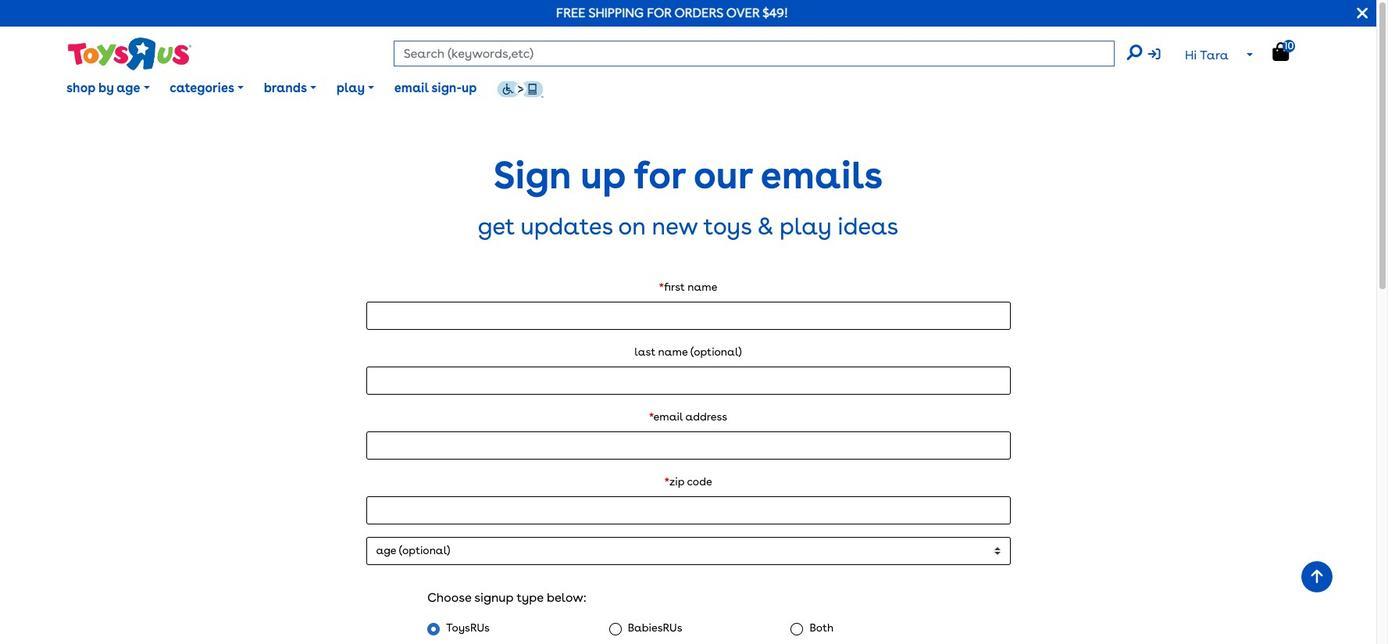 Task type: locate. For each thing, give the bounding box(es) containing it.
1 horizontal spatial email
[[654, 410, 683, 423]]

hi
[[1186, 48, 1198, 63]]

toys r us image
[[67, 36, 192, 72]]

below:
[[547, 590, 587, 605]]

last name (optional) text field
[[366, 366, 1011, 394]]

email up email address text box
[[654, 410, 683, 423]]

sign
[[494, 152, 572, 198]]

None search field
[[394, 41, 1142, 66]]

0 horizontal spatial up
[[462, 81, 477, 95]]

email left sign- at the left top of page
[[395, 81, 429, 95]]

toys
[[704, 211, 752, 240]]

name
[[688, 280, 718, 293], [659, 345, 688, 358]]

up left for
[[581, 152, 626, 198]]

free shipping for orders over $49!
[[557, 5, 789, 20]]

code
[[687, 475, 712, 487]]

email sign-up link
[[385, 69, 487, 108]]

name right first
[[688, 280, 718, 293]]

10 link
[[1273, 40, 1306, 62]]

1 vertical spatial up
[[581, 152, 626, 198]]

toysrus
[[446, 621, 490, 634]]

0 vertical spatial up
[[462, 81, 477, 95]]

name for first
[[688, 280, 718, 293]]

up left this icon serves as a link to download the essential accessibility assistive technology app for individuals with physical disabilities. it is featured as part of our commitment to diversity and inclusion.
[[462, 81, 477, 95]]

get updates on new toys & play ideas
[[478, 211, 899, 240]]

menu bar
[[56, 61, 1377, 116]]

sign-
[[432, 81, 462, 95]]

shop by age
[[66, 81, 140, 95]]

0 vertical spatial name
[[688, 280, 718, 293]]

0 horizontal spatial email
[[395, 81, 429, 95]]

last name (optional)
[[635, 345, 742, 358]]

first
[[664, 280, 685, 293]]

close button image
[[1358, 5, 1369, 22]]

name right last at the bottom of the page
[[659, 345, 688, 358]]

categories
[[170, 81, 234, 95]]

first name
[[664, 280, 718, 293]]

1 vertical spatial email
[[654, 410, 683, 423]]

play button
[[327, 69, 385, 108]]

zip code text field
[[366, 496, 1011, 524]]

1 vertical spatial name
[[659, 345, 688, 358]]

orders
[[675, 5, 724, 20]]

0 vertical spatial email
[[395, 81, 429, 95]]

last
[[635, 345, 656, 358]]

for
[[635, 152, 686, 198]]

free
[[557, 5, 586, 20]]

zip code
[[670, 475, 712, 487]]

0 horizontal spatial play
[[337, 81, 365, 95]]

email inside "link"
[[395, 81, 429, 95]]

zip
[[670, 475, 685, 487]]

up
[[462, 81, 477, 95], [581, 152, 626, 198]]

play right &
[[780, 211, 832, 240]]

0 vertical spatial play
[[337, 81, 365, 95]]

ideas
[[838, 211, 899, 240]]

1 horizontal spatial play
[[780, 211, 832, 240]]

choose signup type below:
[[427, 590, 587, 605]]

email
[[395, 81, 429, 95], [654, 410, 683, 423]]

play right brands dropdown button
[[337, 81, 365, 95]]

play
[[337, 81, 365, 95], [780, 211, 832, 240]]

1 horizontal spatial up
[[581, 152, 626, 198]]



Task type: describe. For each thing, give the bounding box(es) containing it.
email sign-up
[[395, 81, 477, 95]]

10
[[1285, 40, 1295, 51]]

new
[[652, 211, 698, 240]]

type
[[517, 590, 544, 605]]

updates
[[521, 211, 613, 240]]

first name text field
[[366, 301, 1011, 330]]

email for email address
[[654, 410, 683, 423]]

up inside 'email sign-up' "link"
[[462, 81, 477, 95]]

play inside dropdown button
[[337, 81, 365, 95]]

shop by age button
[[56, 69, 160, 108]]

over
[[727, 5, 760, 20]]

shopping bag image
[[1273, 42, 1290, 61]]

brands
[[264, 81, 307, 95]]

this icon serves as a link to download the essential accessibility assistive technology app for individuals with physical disabilities. it is featured as part of our commitment to diversity and inclusion. image
[[497, 80, 544, 98]]

1 vertical spatial play
[[780, 211, 832, 240]]

sign up for our emails
[[494, 152, 883, 198]]

babiesrus
[[628, 621, 683, 634]]

address
[[686, 410, 728, 423]]

name for last
[[659, 345, 688, 358]]

hi tara
[[1186, 48, 1229, 63]]

$49!
[[763, 5, 789, 20]]

Enter Keyword or Item No. search field
[[394, 41, 1115, 66]]

&
[[758, 211, 774, 240]]

by
[[98, 81, 114, 95]]

choose
[[427, 590, 472, 605]]

tara
[[1200, 48, 1229, 63]]

for
[[647, 5, 672, 20]]

shop
[[66, 81, 95, 95]]

signup
[[475, 590, 514, 605]]

categories button
[[160, 69, 254, 108]]

on
[[619, 211, 646, 240]]

email for email sign-up
[[395, 81, 429, 95]]

menu bar containing shop by age
[[56, 61, 1377, 116]]

age
[[117, 81, 140, 95]]

hi tara button
[[1148, 41, 1263, 70]]

shipping
[[589, 5, 644, 20]]

email address text field
[[366, 431, 1011, 459]]

get
[[478, 211, 515, 240]]

(optional)
[[691, 345, 742, 358]]

brands button
[[254, 69, 327, 108]]

sign in image
[[1148, 48, 1161, 60]]

email address
[[654, 410, 728, 423]]

emails
[[761, 152, 883, 198]]

free shipping for orders over $49! link
[[557, 5, 789, 20]]

our
[[694, 152, 753, 198]]

both
[[810, 621, 834, 634]]



Task type: vqa. For each thing, say whether or not it's contained in the screenshot.
Both on the bottom
yes



